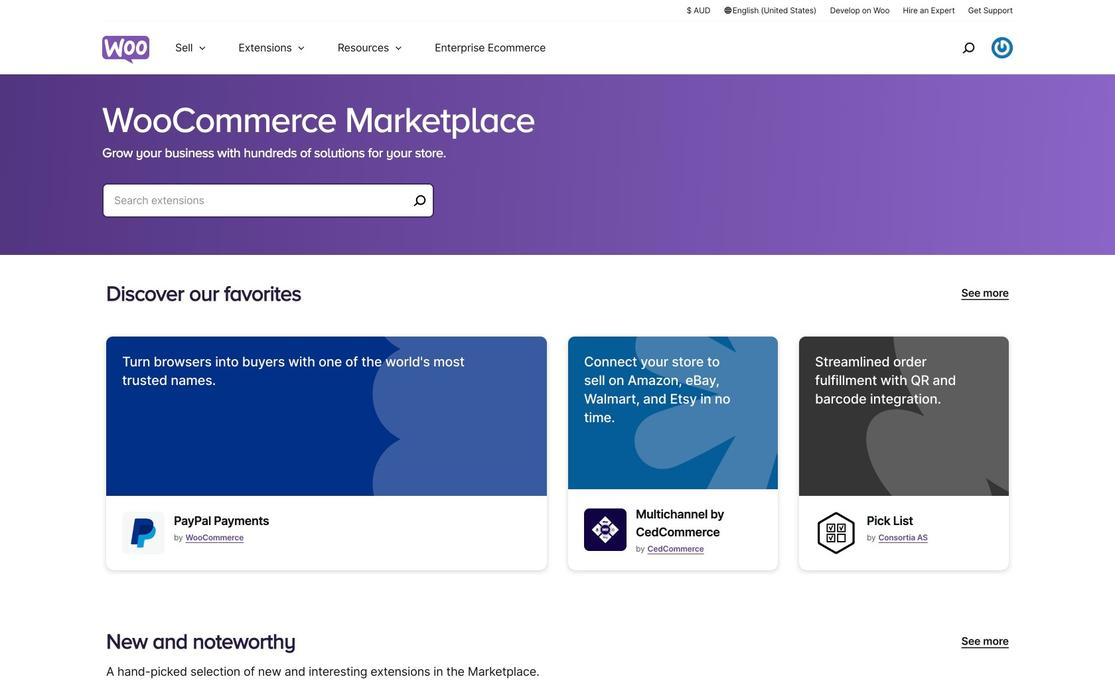 Task type: locate. For each thing, give the bounding box(es) containing it.
Search extensions search field
[[114, 191, 409, 210]]

service navigation menu element
[[934, 26, 1013, 69]]

None search field
[[102, 183, 434, 234]]

open account menu image
[[992, 37, 1013, 58]]



Task type: describe. For each thing, give the bounding box(es) containing it.
search image
[[958, 37, 979, 58]]



